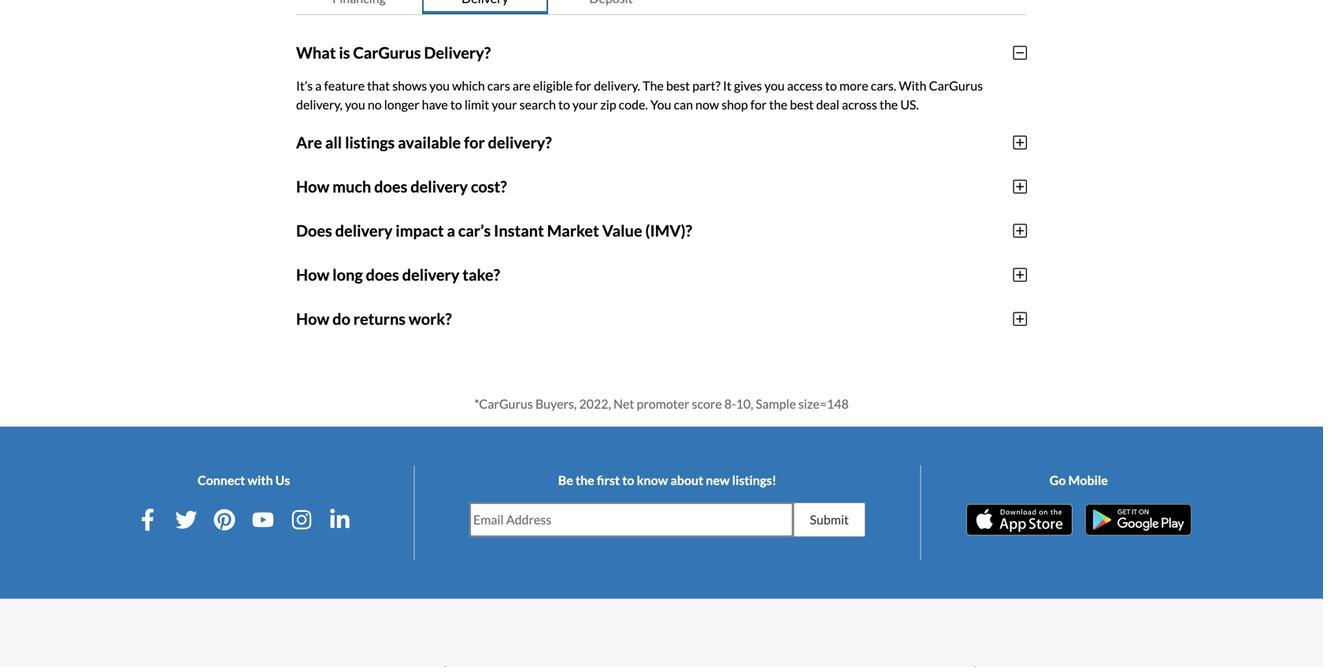Task type: locate. For each thing, give the bounding box(es) containing it.
tab up is
[[296, 0, 422, 14]]

impact
[[396, 221, 444, 240]]

1 vertical spatial does
[[366, 265, 399, 284]]

do
[[333, 310, 351, 328]]

1 horizontal spatial your
[[573, 97, 598, 112]]

how left long
[[296, 265, 330, 284]]

1 vertical spatial delivery
[[335, 221, 393, 240]]

cargurus
[[353, 43, 421, 62], [929, 78, 983, 93]]

your left zip
[[573, 97, 598, 112]]

all
[[325, 133, 342, 152]]

plus square image
[[1014, 135, 1027, 150], [1014, 223, 1027, 239], [1014, 267, 1027, 283], [1014, 311, 1027, 327]]

tab up what is cargurus delivery? dropdown button
[[548, 0, 674, 14]]

delivery.
[[594, 78, 641, 93]]

tab up the delivery? on the left of page
[[422, 0, 548, 14]]

3 plus square image from the top
[[1014, 267, 1027, 283]]

gives
[[734, 78, 762, 93]]

2 vertical spatial how
[[296, 310, 330, 328]]

0 vertical spatial delivery
[[411, 177, 468, 196]]

delivery?
[[424, 43, 491, 62]]

returns
[[354, 310, 406, 328]]

long
[[333, 265, 363, 284]]

plus square image inside the does delivery impact a car's instant market value (imv)? dropdown button
[[1014, 223, 1027, 239]]

limit
[[465, 97, 490, 112]]

0 vertical spatial a
[[315, 78, 322, 93]]

us
[[276, 473, 290, 488]]

you
[[651, 97, 672, 112]]

2 how from the top
[[296, 265, 330, 284]]

mobile
[[1069, 473, 1109, 488]]

the
[[770, 97, 788, 112], [880, 97, 898, 112], [576, 473, 595, 488]]

delivery,
[[296, 97, 343, 112]]

1 vertical spatial how
[[296, 265, 330, 284]]

minus square image
[[1014, 45, 1027, 61]]

delivery
[[411, 177, 468, 196], [335, 221, 393, 240], [402, 265, 460, 284]]

new
[[706, 473, 730, 488]]

to
[[826, 78, 837, 93], [451, 97, 462, 112], [559, 97, 570, 112], [623, 473, 635, 488]]

how left do
[[296, 310, 330, 328]]

best
[[666, 78, 690, 93], [790, 97, 814, 112]]

be
[[558, 473, 573, 488]]

1 horizontal spatial a
[[447, 221, 455, 240]]

a
[[315, 78, 322, 93], [447, 221, 455, 240]]

plus square image
[[1014, 179, 1027, 194]]

0 horizontal spatial the
[[576, 473, 595, 488]]

tab
[[296, 0, 422, 14], [422, 0, 548, 14], [548, 0, 674, 14]]

best down access
[[790, 97, 814, 112]]

delivery down much
[[335, 221, 393, 240]]

how much does delivery cost? button
[[296, 165, 1027, 209]]

with
[[899, 78, 927, 93]]

1 vertical spatial best
[[790, 97, 814, 112]]

for down "gives"
[[751, 97, 767, 112]]

shows
[[393, 78, 427, 93]]

cargurus inside it's a feature that shows you which cars are eligible for delivery. the best part? it gives you access to more cars. with cargurus delivery, you no longer have to limit your search to your zip code. you can now shop for the best deal across the us.
[[929, 78, 983, 93]]

1 horizontal spatial the
[[770, 97, 788, 112]]

the down access
[[770, 97, 788, 112]]

0 horizontal spatial your
[[492, 97, 517, 112]]

the down cars.
[[880, 97, 898, 112]]

for
[[575, 78, 592, 93], [751, 97, 767, 112], [464, 133, 485, 152]]

2 vertical spatial for
[[464, 133, 485, 152]]

0 vertical spatial does
[[374, 177, 408, 196]]

1 vertical spatial a
[[447, 221, 455, 240]]

to up deal
[[826, 78, 837, 93]]

it's a feature that shows you which cars are eligible for delivery. the best part? it gives you access to more cars. with cargurus delivery, you no longer have to limit your search to your zip code. you can now shop for the best deal across the us.
[[296, 78, 983, 112]]

cargurus up that
[[353, 43, 421, 62]]

1 horizontal spatial best
[[790, 97, 814, 112]]

how for how do returns work?
[[296, 310, 330, 328]]

you left the no
[[345, 97, 365, 112]]

your down the cars
[[492, 97, 517, 112]]

work?
[[409, 310, 452, 328]]

what is cargurus delivery?
[[296, 43, 491, 62]]

3 how from the top
[[296, 310, 330, 328]]

best up can
[[666, 78, 690, 93]]

a left the car's
[[447, 221, 455, 240]]

1 how from the top
[[296, 177, 330, 196]]

plus square image inside are all listings available for delivery? dropdown button
[[1014, 135, 1027, 150]]

value
[[602, 221, 643, 240]]

1 plus square image from the top
[[1014, 135, 1027, 150]]

more
[[840, 78, 869, 93]]

score
[[692, 396, 722, 412]]

tab list
[[296, 0, 1027, 15]]

0 vertical spatial best
[[666, 78, 690, 93]]

know
[[637, 473, 668, 488]]

1 vertical spatial for
[[751, 97, 767, 112]]

buyers,
[[536, 396, 577, 412]]

0 horizontal spatial best
[[666, 78, 690, 93]]

how much does delivery cost?
[[296, 177, 507, 196]]

part?
[[693, 78, 721, 93]]

about
[[671, 473, 704, 488]]

delivery for long
[[402, 265, 460, 284]]

for right eligible
[[575, 78, 592, 93]]

does delivery impact a car's instant market value (imv)? button
[[296, 209, 1027, 253]]

be the first to know about new listings!
[[558, 473, 777, 488]]

are all listings available for delivery? button
[[296, 120, 1027, 165]]

get it on google play image
[[1086, 504, 1192, 536]]

1 horizontal spatial cargurus
[[929, 78, 983, 93]]

are all listings available for delivery?
[[296, 133, 552, 152]]

0 vertical spatial how
[[296, 177, 330, 196]]

now
[[696, 97, 719, 112]]

which
[[452, 78, 485, 93]]

delivery down "available"
[[411, 177, 468, 196]]

does right much
[[374, 177, 408, 196]]

0 horizontal spatial for
[[464, 133, 485, 152]]

how long does delivery take? button
[[296, 253, 1027, 297]]

market
[[547, 221, 599, 240]]

1 vertical spatial cargurus
[[929, 78, 983, 93]]

how
[[296, 177, 330, 196], [296, 265, 330, 284], [296, 310, 330, 328]]

it
[[723, 78, 732, 93]]

cargurus right the with
[[929, 78, 983, 93]]

car's
[[458, 221, 491, 240]]

0 vertical spatial for
[[575, 78, 592, 93]]

sample
[[756, 396, 796, 412]]

that
[[367, 78, 390, 93]]

much
[[333, 177, 371, 196]]

access
[[788, 78, 823, 93]]

your
[[492, 97, 517, 112], [573, 97, 598, 112]]

2 vertical spatial delivery
[[402, 265, 460, 284]]

2 plus square image from the top
[[1014, 223, 1027, 239]]

0 horizontal spatial a
[[315, 78, 322, 93]]

zip
[[601, 97, 617, 112]]

3 tab from the left
[[548, 0, 674, 14]]

does for long
[[366, 265, 399, 284]]

a right it's
[[315, 78, 322, 93]]

2 horizontal spatial you
[[765, 78, 785, 93]]

2 your from the left
[[573, 97, 598, 112]]

for down 'limit'
[[464, 133, 485, 152]]

cargurus inside dropdown button
[[353, 43, 421, 62]]

delivery up "work?" on the left
[[402, 265, 460, 284]]

0 horizontal spatial cargurus
[[353, 43, 421, 62]]

twitter image
[[175, 509, 197, 531]]

plus square image inside how long does delivery take? dropdown button
[[1014, 267, 1027, 283]]

you right "gives"
[[765, 78, 785, 93]]

to down eligible
[[559, 97, 570, 112]]

how left much
[[296, 177, 330, 196]]

the
[[643, 78, 664, 93]]

facebook image
[[137, 509, 159, 531]]

does
[[374, 177, 408, 196], [366, 265, 399, 284]]

how inside dropdown button
[[296, 310, 330, 328]]

is
[[339, 43, 350, 62]]

does delivery impact a car's instant market value (imv)?
[[296, 221, 693, 240]]

size=148
[[799, 396, 849, 412]]

plus square image for car's
[[1014, 223, 1027, 239]]

pinterest image
[[214, 509, 236, 531]]

0 vertical spatial cargurus
[[353, 43, 421, 62]]

the right be
[[576, 473, 595, 488]]

what is cargurus delivery? button
[[296, 31, 1027, 75]]

you up have
[[430, 78, 450, 93]]

does right long
[[366, 265, 399, 284]]

are
[[513, 78, 531, 93]]

4 plus square image from the top
[[1014, 311, 1027, 327]]

you
[[430, 78, 450, 93], [765, 78, 785, 93], [345, 97, 365, 112]]



Task type: vqa. For each thing, say whether or not it's contained in the screenshot.
second How from the bottom
yes



Task type: describe. For each thing, give the bounding box(es) containing it.
*cargurus
[[475, 396, 533, 412]]

download on the app store image
[[967, 504, 1073, 536]]

youtube image
[[252, 509, 274, 531]]

linkedin image
[[329, 509, 351, 531]]

1 horizontal spatial for
[[575, 78, 592, 93]]

feature
[[324, 78, 365, 93]]

how for how much does delivery cost?
[[296, 177, 330, 196]]

delivery for much
[[411, 177, 468, 196]]

how for how long does delivery take?
[[296, 265, 330, 284]]

to left 'limit'
[[451, 97, 462, 112]]

connect with us
[[198, 473, 290, 488]]

plus square image for for
[[1014, 135, 1027, 150]]

search
[[520, 97, 556, 112]]

eligible
[[533, 78, 573, 93]]

submit button
[[794, 503, 866, 537]]

submit
[[810, 512, 849, 527]]

2 horizontal spatial for
[[751, 97, 767, 112]]

with
[[248, 473, 273, 488]]

does for much
[[374, 177, 408, 196]]

a inside dropdown button
[[447, 221, 455, 240]]

for inside dropdown button
[[464, 133, 485, 152]]

promoter
[[637, 396, 690, 412]]

8-
[[725, 396, 736, 412]]

go mobile
[[1050, 473, 1109, 488]]

how do returns work?
[[296, 310, 452, 328]]

1 horizontal spatial you
[[430, 78, 450, 93]]

connect
[[198, 473, 245, 488]]

2022,
[[579, 396, 611, 412]]

(imv)?
[[646, 221, 693, 240]]

10,
[[736, 396, 754, 412]]

can
[[674, 97, 693, 112]]

instant
[[494, 221, 544, 240]]

instagram image
[[291, 509, 313, 531]]

plus square image for take?
[[1014, 267, 1027, 283]]

delivery?
[[488, 133, 552, 152]]

listings!
[[733, 473, 777, 488]]

does
[[296, 221, 332, 240]]

no
[[368, 97, 382, 112]]

1 your from the left
[[492, 97, 517, 112]]

Email Address email field
[[470, 503, 793, 536]]

across
[[842, 97, 878, 112]]

*cargurus buyers, 2022, net promoter score 8-10, sample size=148
[[475, 396, 849, 412]]

listings
[[345, 133, 395, 152]]

2 tab from the left
[[422, 0, 548, 14]]

have
[[422, 97, 448, 112]]

go
[[1050, 473, 1066, 488]]

net
[[614, 396, 635, 412]]

1 tab from the left
[[296, 0, 422, 14]]

cars.
[[871, 78, 897, 93]]

how do returns work? button
[[296, 297, 1027, 341]]

2 horizontal spatial the
[[880, 97, 898, 112]]

available
[[398, 133, 461, 152]]

first
[[597, 473, 620, 488]]

how long does delivery take?
[[296, 265, 500, 284]]

us.
[[901, 97, 919, 112]]

a inside it's a feature that shows you which cars are eligible for delivery. the best part? it gives you access to more cars. with cargurus delivery, you no longer have to limit your search to your zip code. you can now shop for the best deal across the us.
[[315, 78, 322, 93]]

0 horizontal spatial you
[[345, 97, 365, 112]]

take?
[[463, 265, 500, 284]]

are
[[296, 133, 322, 152]]

cost?
[[471, 177, 507, 196]]

deal
[[817, 97, 840, 112]]

shop
[[722, 97, 748, 112]]

plus square image inside how do returns work? dropdown button
[[1014, 311, 1027, 327]]

cars
[[488, 78, 510, 93]]

longer
[[384, 97, 420, 112]]

what
[[296, 43, 336, 62]]

to right first
[[623, 473, 635, 488]]

it's
[[296, 78, 313, 93]]

code.
[[619, 97, 648, 112]]



